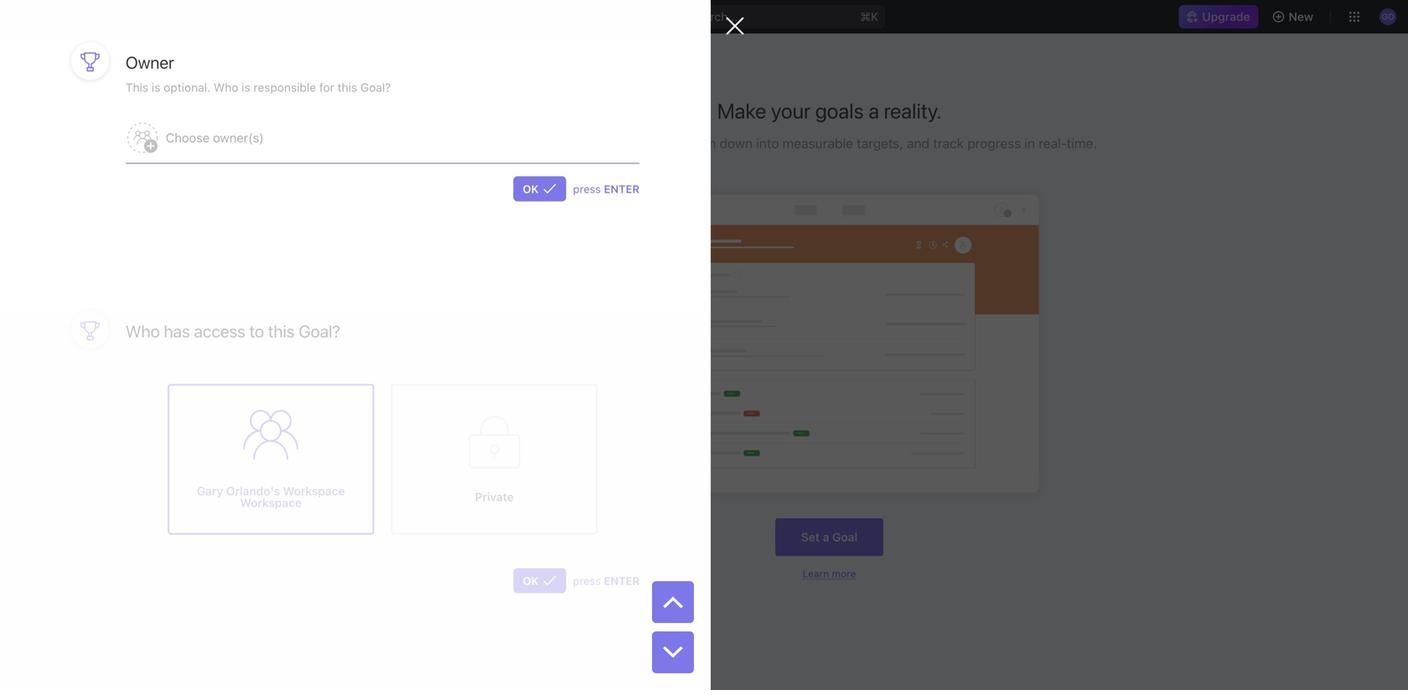 Task type: vqa. For each thing, say whether or not it's contained in the screenshot.
3
no



Task type: locate. For each thing, give the bounding box(es) containing it.
goal?
[[360, 81, 391, 94], [299, 321, 340, 341]]

measurable
[[782, 135, 853, 151]]

ok
[[523, 183, 539, 195], [523, 575, 539, 587]]

this right to
[[268, 321, 295, 341]]

owner this is optional. who is responsible for this goal?
[[126, 53, 391, 94]]

this
[[338, 81, 357, 94], [268, 321, 295, 341]]

is right the this
[[152, 81, 160, 94]]

1 vertical spatial who
[[126, 321, 160, 341]]

press
[[573, 183, 601, 195], [573, 575, 601, 587]]

progress
[[967, 135, 1021, 151]]

workspace right orlando's
[[283, 484, 345, 498]]

access
[[194, 321, 245, 341]]

sidebar navigation
[[0, 34, 251, 691]]

1 vertical spatial ok button
[[514, 569, 566, 594]]

private
[[475, 490, 514, 504]]

a up targets,
[[868, 98, 879, 123]]

2 ok from the top
[[523, 575, 539, 587]]

orlando's
[[226, 484, 280, 498]]

owner
[[126, 53, 174, 72]]

0 horizontal spatial who
[[126, 321, 160, 341]]

more
[[832, 568, 856, 580]]

0 vertical spatial a
[[868, 98, 879, 123]]

1 vertical spatial press
[[573, 575, 601, 587]]

1 horizontal spatial this
[[338, 81, 357, 94]]

time.
[[1067, 135, 1097, 151]]

1 horizontal spatial is
[[242, 81, 250, 94]]

1 vertical spatial press enter
[[573, 575, 640, 587]]

in
[[1025, 135, 1035, 151]]

0 horizontal spatial a
[[823, 531, 829, 544]]

0 horizontal spatial is
[[152, 81, 160, 94]]

reality.
[[884, 98, 942, 123]]

0 vertical spatial ok button
[[514, 176, 566, 201]]

them
[[685, 135, 716, 151]]

1 horizontal spatial who
[[214, 81, 238, 94]]

who inside the "owner this is optional. who is responsible for this goal?"
[[214, 81, 238, 94]]

enter
[[604, 183, 640, 195], [604, 575, 640, 587]]

workspace
[[283, 484, 345, 498], [240, 496, 302, 510]]

0 vertical spatial ok
[[523, 183, 539, 195]]

2 ok button from the top
[[514, 569, 566, 594]]

optional.
[[164, 81, 210, 94]]

1 vertical spatial goal?
[[299, 321, 340, 341]]

0 horizontal spatial this
[[268, 321, 295, 341]]

0 horizontal spatial goal?
[[299, 321, 340, 341]]

choose owner(s)
[[166, 130, 264, 145]]

2 press enter from the top
[[573, 575, 640, 587]]

dialog
[[0, 0, 744, 691]]

1 horizontal spatial a
[[868, 98, 879, 123]]

0 vertical spatial press
[[573, 183, 601, 195]]

targets,
[[857, 135, 903, 151]]

1 horizontal spatial goal?
[[360, 81, 391, 94]]

choose
[[166, 130, 210, 145]]

0 vertical spatial press enter
[[573, 183, 640, 195]]

dialog containing owner
[[0, 0, 744, 691]]

and
[[907, 135, 930, 151]]

a right set
[[823, 531, 829, 544]]

ok button
[[514, 176, 566, 201], [514, 569, 566, 594]]

1 enter from the top
[[604, 183, 640, 195]]

0 vertical spatial who
[[214, 81, 238, 94]]

0 vertical spatial goal?
[[360, 81, 391, 94]]

who left has
[[126, 321, 160, 341]]

this right the for
[[338, 81, 357, 94]]

this
[[126, 81, 148, 94]]

0 vertical spatial enter
[[604, 183, 640, 195]]

1 ok from the top
[[523, 183, 539, 195]]

goal? right the for
[[360, 81, 391, 94]]

ok for first ok button from the bottom of the page
[[523, 575, 539, 587]]

goal? inside the "owner this is optional. who is responsible for this goal?"
[[360, 81, 391, 94]]

2 enter from the top
[[604, 575, 640, 587]]

is
[[152, 81, 160, 94], [242, 81, 250, 94]]

⌘k
[[860, 10, 879, 23]]

0 vertical spatial this
[[338, 81, 357, 94]]

press enter
[[573, 183, 640, 195], [573, 575, 640, 587]]

is left responsible
[[242, 81, 250, 94]]

who right optional.
[[214, 81, 238, 94]]

2 press from the top
[[573, 575, 601, 587]]

create goals, break them down into measurable targets, and track progress in real-time.
[[562, 135, 1097, 151]]

a
[[868, 98, 879, 123], [823, 531, 829, 544]]

real-
[[1039, 135, 1067, 151]]

goal? right to
[[299, 321, 340, 341]]

upgrade link
[[1179, 5, 1259, 28]]

1 vertical spatial enter
[[604, 575, 640, 587]]

1 is from the left
[[152, 81, 160, 94]]

1 vertical spatial ok
[[523, 575, 539, 587]]

who
[[214, 81, 238, 94], [126, 321, 160, 341]]

1 vertical spatial a
[[823, 531, 829, 544]]



Task type: describe. For each thing, give the bounding box(es) containing it.
down
[[720, 135, 753, 151]]

new
[[1289, 10, 1313, 23]]

ok for 1st ok button
[[523, 183, 539, 195]]

gary orlando's workspace workspace
[[197, 484, 345, 510]]

to
[[249, 321, 264, 341]]

1 press from the top
[[573, 183, 601, 195]]

break
[[647, 135, 682, 151]]

who has access to this goal?
[[126, 321, 340, 341]]

learn more link
[[803, 568, 856, 580]]

your
[[771, 98, 811, 123]]

this inside the "owner this is optional. who is responsible for this goal?"
[[338, 81, 357, 94]]

responsible
[[254, 81, 316, 94]]

upgrade
[[1202, 10, 1250, 23]]

owner(s)
[[213, 130, 264, 145]]

new button
[[1265, 3, 1324, 30]]

for
[[319, 81, 334, 94]]

1 vertical spatial this
[[268, 321, 295, 341]]

2 is from the left
[[242, 81, 250, 94]]

into
[[756, 135, 779, 151]]

search...
[[690, 10, 738, 23]]

has
[[164, 321, 190, 341]]

enter for 1st ok button
[[604, 183, 640, 195]]

create
[[562, 135, 602, 151]]

learn
[[803, 568, 829, 580]]

1 ok button from the top
[[514, 176, 566, 201]]

make
[[717, 98, 766, 123]]

goal
[[832, 531, 858, 544]]

track
[[933, 135, 964, 151]]

learn more
[[803, 568, 856, 580]]

set
[[801, 531, 820, 544]]

goals,
[[606, 135, 644, 151]]

set a goal
[[801, 531, 858, 544]]

gary
[[197, 484, 223, 498]]

1 press enter from the top
[[573, 183, 640, 195]]

workspace right the gary
[[240, 496, 302, 510]]

enter for first ok button from the bottom of the page
[[604, 575, 640, 587]]

make your goals a reality.
[[717, 98, 942, 123]]

goals
[[815, 98, 864, 123]]



